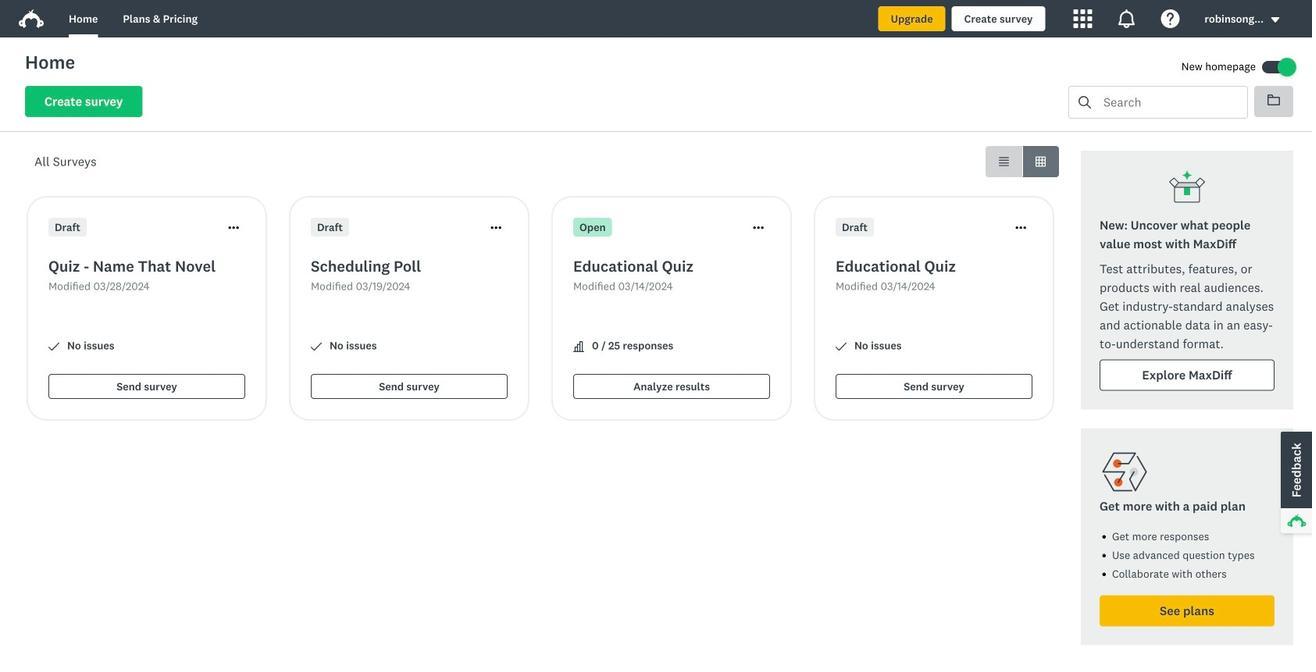 Task type: vqa. For each thing, say whether or not it's contained in the screenshot.
second No issues icon from left
yes



Task type: locate. For each thing, give the bounding box(es) containing it.
response count image
[[574, 341, 585, 352]]

help icon image
[[1162, 9, 1180, 28]]

no issues image
[[48, 341, 59, 352], [311, 341, 322, 352]]

2 brand logo image from the top
[[19, 9, 44, 28]]

max diff icon image
[[1169, 170, 1207, 207]]

2 no issues image from the left
[[311, 341, 322, 352]]

folders image
[[1268, 95, 1281, 105]]

1 brand logo image from the top
[[19, 6, 44, 31]]

folders image
[[1268, 94, 1281, 106]]

dropdown arrow icon image
[[1271, 14, 1282, 25], [1272, 17, 1280, 23]]

0 horizontal spatial no issues image
[[48, 341, 59, 352]]

1 horizontal spatial no issues image
[[311, 341, 322, 352]]

brand logo image
[[19, 6, 44, 31], [19, 9, 44, 28]]

products icon image
[[1074, 9, 1093, 28], [1074, 9, 1093, 28]]

search image
[[1079, 96, 1092, 109]]

group
[[986, 146, 1060, 177]]



Task type: describe. For each thing, give the bounding box(es) containing it.
no issues image
[[836, 341, 847, 352]]

response based pricing icon image
[[1100, 447, 1150, 497]]

notification center icon image
[[1118, 9, 1137, 28]]

response count image
[[574, 341, 585, 352]]

search image
[[1079, 96, 1092, 109]]

1 no issues image from the left
[[48, 341, 59, 352]]

Search text field
[[1092, 87, 1248, 118]]



